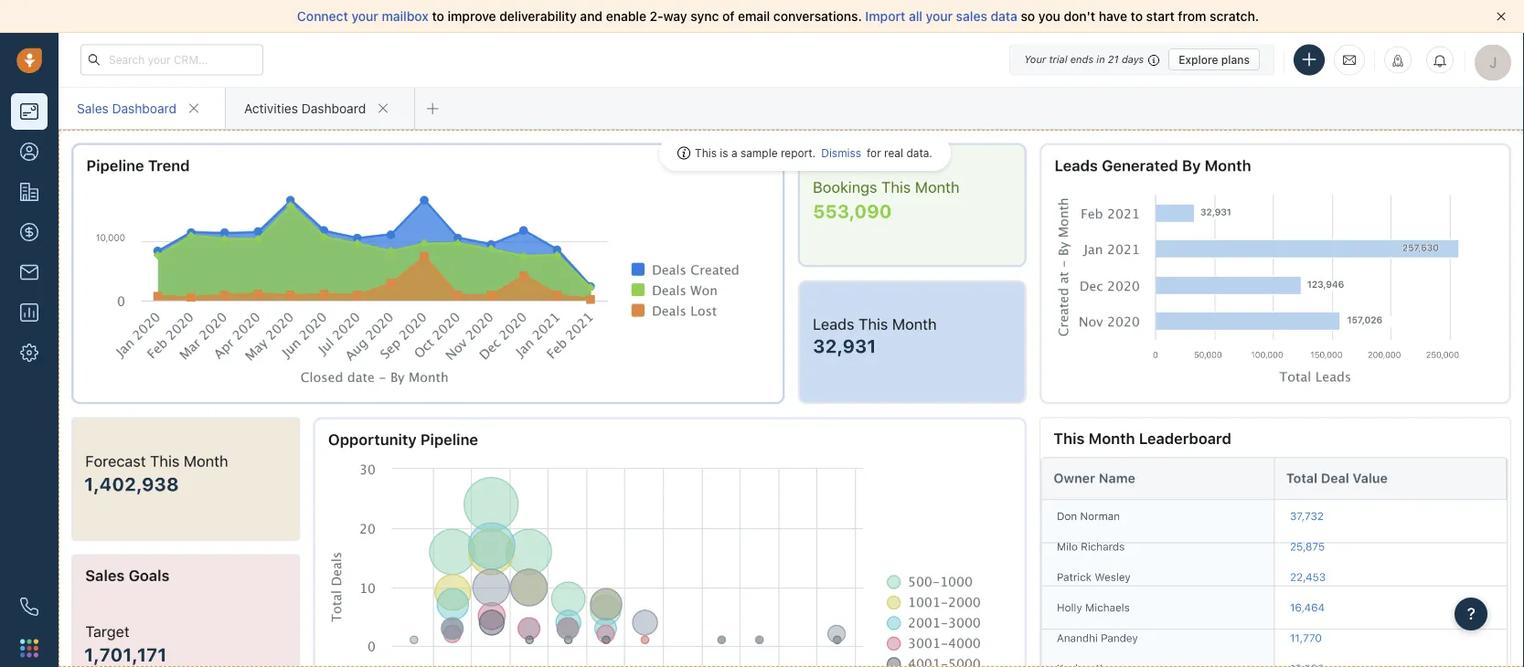 Task type: locate. For each thing, give the bounding box(es) containing it.
explore
[[1179, 53, 1219, 66]]

sales
[[957, 9, 988, 24]]

your left mailbox
[[352, 9, 379, 24]]

1 horizontal spatial dashboard
[[302, 101, 366, 116]]

0 horizontal spatial your
[[352, 9, 379, 24]]

0 horizontal spatial dashboard
[[112, 101, 177, 116]]

to
[[432, 9, 444, 24], [1131, 9, 1143, 24]]

to left 'start'
[[1131, 9, 1143, 24]]

don't
[[1064, 9, 1096, 24]]

connect your mailbox link
[[297, 9, 432, 24]]

dismiss
[[822, 147, 862, 160]]

data
[[991, 9, 1018, 24]]

2 dashboard from the left
[[302, 101, 366, 116]]

2 to from the left
[[1131, 9, 1143, 24]]

this
[[695, 147, 717, 160]]

have
[[1099, 9, 1128, 24]]

2 your from the left
[[926, 9, 953, 24]]

your
[[352, 9, 379, 24], [926, 9, 953, 24]]

email
[[738, 9, 770, 24]]

1 dashboard from the left
[[112, 101, 177, 116]]

freshworks switcher image
[[20, 640, 38, 658]]

of
[[723, 9, 735, 24]]

explore plans link
[[1169, 48, 1261, 70]]

import
[[866, 9, 906, 24]]

conversations.
[[774, 9, 862, 24]]

dismiss button
[[816, 145, 867, 162]]

2-
[[650, 9, 664, 24]]

all
[[909, 9, 923, 24]]

plans
[[1222, 53, 1250, 66]]

phone element
[[11, 589, 48, 626]]

improve
[[448, 9, 496, 24]]

1 to from the left
[[432, 9, 444, 24]]

1 horizontal spatial your
[[926, 9, 953, 24]]

phone image
[[20, 598, 38, 617]]

dashboard right the activities
[[302, 101, 366, 116]]

0 horizontal spatial to
[[432, 9, 444, 24]]

dashboard
[[112, 101, 177, 116], [302, 101, 366, 116]]

your right all
[[926, 9, 953, 24]]

data.
[[907, 147, 933, 160]]

Search your CRM... text field
[[80, 44, 263, 75]]

activities
[[244, 101, 298, 116]]

1 horizontal spatial to
[[1131, 9, 1143, 24]]

sample
[[741, 147, 778, 160]]

start
[[1147, 9, 1175, 24]]

dashboard right sales
[[112, 101, 177, 116]]

close image
[[1497, 12, 1507, 21]]

to right mailbox
[[432, 9, 444, 24]]

connect
[[297, 9, 348, 24]]

enable
[[606, 9, 647, 24]]



Task type: vqa. For each thing, say whether or not it's contained in the screenshot.
Activities Dashboard
yes



Task type: describe. For each thing, give the bounding box(es) containing it.
deliverability
[[500, 9, 577, 24]]

your trial ends in 21 days
[[1025, 54, 1145, 65]]

report.
[[781, 147, 816, 160]]

trial
[[1050, 54, 1068, 65]]

for
[[867, 147, 882, 160]]

way
[[664, 9, 688, 24]]

dashboard for activities dashboard
[[302, 101, 366, 116]]

days
[[1122, 54, 1145, 65]]

scratch.
[[1210, 9, 1260, 24]]

explore plans
[[1179, 53, 1250, 66]]

and
[[580, 9, 603, 24]]

1 your from the left
[[352, 9, 379, 24]]

a
[[732, 147, 738, 160]]

from
[[1179, 9, 1207, 24]]

sync
[[691, 9, 719, 24]]

sales dashboard
[[77, 101, 177, 116]]

real
[[885, 147, 904, 160]]

dashboard for sales dashboard
[[112, 101, 177, 116]]

so
[[1021, 9, 1036, 24]]

connect your mailbox to improve deliverability and enable 2-way sync of email conversations. import all your sales data so you don't have to start from scratch.
[[297, 9, 1260, 24]]

import all your sales data link
[[866, 9, 1021, 24]]

this is a sample report. dismiss for real data.
[[695, 147, 933, 160]]

ends
[[1071, 54, 1094, 65]]

send email image
[[1344, 52, 1357, 68]]

activities dashboard
[[244, 101, 366, 116]]

21
[[1109, 54, 1119, 65]]

sales
[[77, 101, 109, 116]]

what's new image
[[1392, 54, 1405, 67]]

you
[[1039, 9, 1061, 24]]

mailbox
[[382, 9, 429, 24]]

your
[[1025, 54, 1047, 65]]

is
[[720, 147, 729, 160]]

in
[[1097, 54, 1106, 65]]



